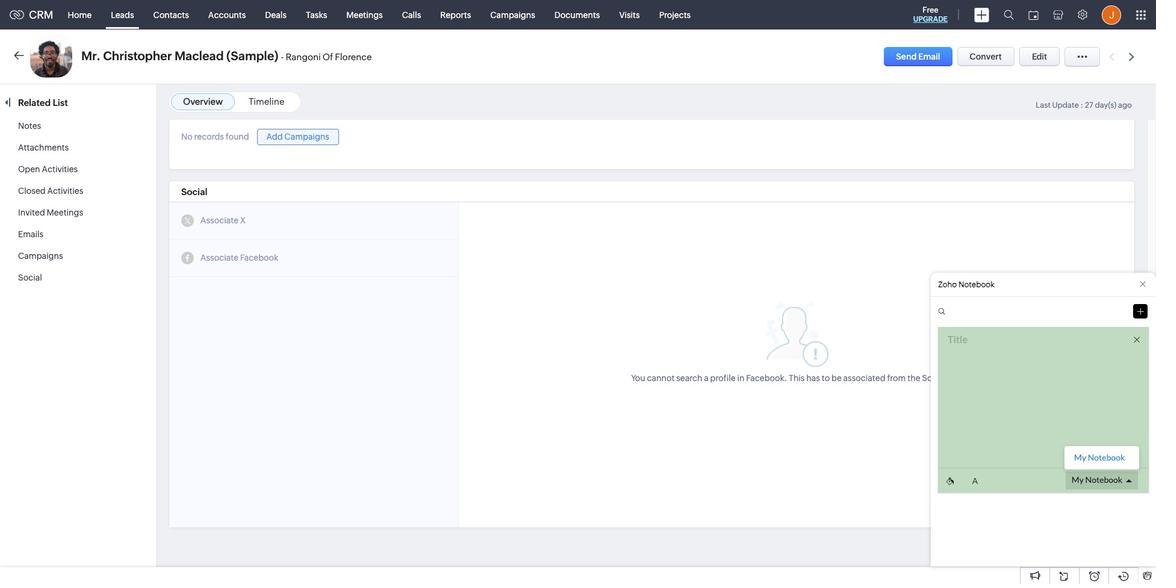 Task type: vqa. For each thing, say whether or not it's contained in the screenshot.
Closed
yes



Task type: locate. For each thing, give the bounding box(es) containing it.
search image
[[1004, 10, 1015, 20]]

list
[[53, 98, 68, 108]]

0 horizontal spatial campaigns
[[18, 251, 63, 261]]

accounts link
[[199, 0, 256, 29]]

campaigns right reports link
[[491, 10, 536, 20]]

calls link
[[393, 0, 431, 29]]

rangoni
[[286, 52, 321, 62]]

0 horizontal spatial facebook
[[240, 253, 279, 263]]

activities up closed activities
[[42, 164, 78, 174]]

1 vertical spatial activities
[[47, 186, 83, 196]]

last
[[1036, 101, 1051, 110]]

closed activities
[[18, 186, 83, 196]]

0 horizontal spatial campaigns link
[[18, 251, 63, 261]]

day(s)
[[1096, 101, 1117, 110]]

from
[[888, 373, 906, 383]]

1 horizontal spatial meetings
[[347, 10, 383, 20]]

related list
[[18, 98, 70, 108]]

social
[[181, 187, 208, 197], [18, 273, 42, 283], [923, 373, 947, 383]]

0 vertical spatial campaigns
[[491, 10, 536, 20]]

add campaigns link
[[257, 129, 339, 145]]

1 horizontal spatial campaigns
[[285, 132, 330, 142]]

no records found
[[181, 132, 249, 142]]

1 vertical spatial social
[[18, 273, 42, 283]]

0 vertical spatial campaigns link
[[481, 0, 545, 29]]

you cannot search a profile in facebook . this has to be associated from the social tab
[[632, 373, 963, 383]]

tab
[[948, 373, 963, 383]]

free upgrade
[[914, 5, 948, 23]]

1 horizontal spatial social
[[181, 187, 208, 197]]

27
[[1086, 101, 1094, 110]]

home
[[68, 10, 92, 20]]

1 vertical spatial associate
[[201, 253, 239, 263]]

to
[[822, 373, 830, 383]]

facebook
[[240, 253, 279, 263], [747, 373, 785, 383]]

meetings up florence
[[347, 10, 383, 20]]

-
[[281, 52, 284, 62]]

visits link
[[610, 0, 650, 29]]

related
[[18, 98, 51, 108]]

convert
[[970, 52, 1003, 61]]

documents
[[555, 10, 600, 20]]

activities up invited meetings
[[47, 186, 83, 196]]

1 horizontal spatial campaigns link
[[481, 0, 545, 29]]

facebook down x
[[240, 253, 279, 263]]

social up 'associate x'
[[181, 187, 208, 197]]

leads
[[111, 10, 134, 20]]

social down emails
[[18, 273, 42, 283]]

closed
[[18, 186, 46, 196]]

1 vertical spatial campaigns link
[[18, 251, 63, 261]]

0 horizontal spatial meetings
[[47, 208, 83, 218]]

send
[[897, 52, 917, 61]]

campaigns
[[491, 10, 536, 20], [285, 132, 330, 142], [18, 251, 63, 261]]

2 vertical spatial social
[[923, 373, 947, 383]]

visits
[[620, 10, 640, 20]]

convert button
[[958, 47, 1015, 66]]

activities for closed activities
[[47, 186, 83, 196]]

campaigns right add
[[285, 132, 330, 142]]

1 vertical spatial meetings
[[47, 208, 83, 218]]

projects link
[[650, 0, 701, 29]]

campaigns down emails
[[18, 251, 63, 261]]

emails link
[[18, 230, 44, 239]]

ago
[[1119, 101, 1133, 110]]

no
[[181, 132, 193, 142]]

campaigns link right reports
[[481, 0, 545, 29]]

(sample)
[[227, 49, 279, 63]]

campaigns link down emails
[[18, 251, 63, 261]]

create menu element
[[968, 0, 997, 29]]

0 vertical spatial associate
[[201, 216, 239, 225]]

meetings down closed activities link
[[47, 208, 83, 218]]

of
[[323, 52, 333, 62]]

search
[[677, 373, 703, 383]]

christopher
[[103, 49, 172, 63]]

2 associate from the top
[[201, 253, 239, 263]]

reports
[[441, 10, 471, 20]]

in
[[738, 373, 745, 383]]

mr. christopher maclead (sample) - rangoni of florence
[[81, 49, 372, 63]]

leads link
[[101, 0, 144, 29]]

1 associate from the top
[[201, 216, 239, 225]]

crm link
[[10, 8, 53, 21]]

facebook right in
[[747, 373, 785, 383]]

0 vertical spatial meetings
[[347, 10, 383, 20]]

email
[[919, 52, 941, 61]]

notebook
[[959, 280, 995, 289]]

associate left x
[[201, 216, 239, 225]]

social right the the at the bottom right of page
[[923, 373, 947, 383]]

associate
[[201, 216, 239, 225], [201, 253, 239, 263]]

0 vertical spatial facebook
[[240, 253, 279, 263]]

2 horizontal spatial social
[[923, 373, 947, 383]]

invited
[[18, 208, 45, 218]]

2 horizontal spatial campaigns
[[491, 10, 536, 20]]

be
[[832, 373, 842, 383]]

associate facebook
[[201, 253, 279, 263]]

deals link
[[256, 0, 296, 29]]

profile element
[[1095, 0, 1129, 29]]

accounts
[[208, 10, 246, 20]]

meetings
[[347, 10, 383, 20], [47, 208, 83, 218]]

notes
[[18, 121, 41, 131]]

campaigns link
[[481, 0, 545, 29], [18, 251, 63, 261]]

1 horizontal spatial facebook
[[747, 373, 785, 383]]

0 vertical spatial social
[[181, 187, 208, 197]]

profile
[[711, 373, 736, 383]]

1 vertical spatial facebook
[[747, 373, 785, 383]]

previous record image
[[1110, 53, 1115, 61]]

associate down 'associate x'
[[201, 253, 239, 263]]

0 vertical spatial activities
[[42, 164, 78, 174]]

activities
[[42, 164, 78, 174], [47, 186, 83, 196]]



Task type: describe. For each thing, give the bounding box(es) containing it.
contacts
[[153, 10, 189, 20]]

tasks link
[[296, 0, 337, 29]]

social link
[[18, 273, 42, 283]]

next record image
[[1130, 53, 1138, 61]]

add campaigns
[[267, 132, 330, 142]]

maclead
[[175, 49, 224, 63]]

documents link
[[545, 0, 610, 29]]

associate x
[[201, 216, 246, 225]]

projects
[[660, 10, 691, 20]]

calendar image
[[1029, 10, 1039, 20]]

emails
[[18, 230, 44, 239]]

florence
[[335, 52, 372, 62]]

overview
[[183, 96, 223, 107]]

you
[[632, 373, 646, 383]]

has
[[807, 373, 821, 383]]

meetings link
[[337, 0, 393, 29]]

attachments
[[18, 143, 69, 152]]

open
[[18, 164, 40, 174]]

0 horizontal spatial social
[[18, 273, 42, 283]]

records
[[194, 132, 224, 142]]

zoho notebook
[[939, 280, 995, 289]]

activities for open activities
[[42, 164, 78, 174]]

2 vertical spatial campaigns
[[18, 251, 63, 261]]

timeline
[[249, 96, 285, 107]]

:
[[1081, 101, 1084, 110]]

search element
[[997, 0, 1022, 30]]

attachments link
[[18, 143, 69, 152]]

send email
[[897, 52, 941, 61]]

add
[[267, 132, 283, 142]]

deals
[[265, 10, 287, 20]]

associate for facebook
[[201, 253, 239, 263]]

invited meetings link
[[18, 208, 83, 218]]

notes link
[[18, 121, 41, 131]]

mr.
[[81, 49, 100, 63]]

update
[[1053, 101, 1080, 110]]

free
[[923, 5, 939, 14]]

edit
[[1033, 52, 1048, 61]]

found
[[226, 132, 249, 142]]

zoho
[[939, 280, 958, 289]]

x
[[240, 216, 246, 225]]

this
[[789, 373, 805, 383]]

home link
[[58, 0, 101, 29]]

create menu image
[[975, 8, 990, 22]]

closed activities link
[[18, 186, 83, 196]]

.
[[785, 373, 788, 383]]

associated
[[844, 373, 886, 383]]

contacts link
[[144, 0, 199, 29]]

open activities
[[18, 164, 78, 174]]

calls
[[402, 10, 421, 20]]

send email button
[[885, 47, 953, 66]]

upgrade
[[914, 15, 948, 23]]

tasks
[[306, 10, 327, 20]]

open activities link
[[18, 164, 78, 174]]

timeline link
[[249, 96, 285, 107]]

profile image
[[1103, 5, 1122, 24]]

a
[[704, 373, 709, 383]]

crm
[[29, 8, 53, 21]]

1 vertical spatial campaigns
[[285, 132, 330, 142]]

associate for x
[[201, 216, 239, 225]]

cannot
[[647, 373, 675, 383]]

reports link
[[431, 0, 481, 29]]

invited meetings
[[18, 208, 83, 218]]

edit button
[[1020, 47, 1060, 66]]

the
[[908, 373, 921, 383]]

meetings inside meetings link
[[347, 10, 383, 20]]

overview link
[[183, 96, 223, 107]]



